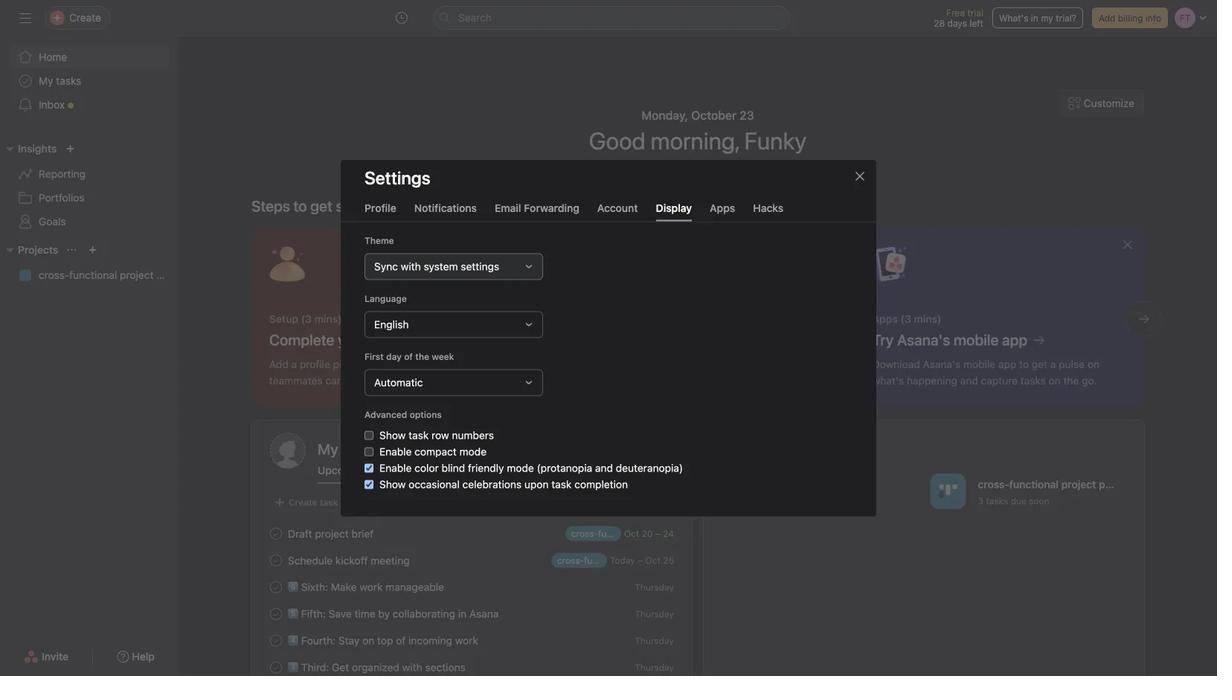 Task type: locate. For each thing, give the bounding box(es) containing it.
free
[[947, 7, 966, 18]]

upcoming
[[318, 465, 368, 477]]

0 horizontal spatial mode
[[460, 446, 487, 458]]

task for create task
[[320, 498, 338, 508]]

oct left 25
[[646, 556, 661, 566]]

profile
[[365, 202, 397, 214]]

goals
[[39, 216, 66, 228]]

–
[[656, 529, 661, 539], [638, 556, 643, 566]]

completed checkbox left the 6️⃣
[[267, 579, 285, 597]]

plan for cross-functional project plan
[[157, 269, 177, 281]]

time
[[355, 608, 376, 620]]

plan inside cross-functional project plan 3 tasks due soon
[[1100, 479, 1121, 491]]

1 horizontal spatial mode
[[507, 462, 534, 474]]

work down the asana
[[455, 635, 479, 647]]

0 vertical spatial enable
[[380, 446, 412, 458]]

show down overdue in the left of the page
[[380, 479, 406, 491]]

cross- for cross-functional project plan 3 tasks due soon
[[979, 479, 1010, 491]]

show
[[380, 429, 406, 442], [380, 479, 406, 491]]

1 horizontal spatial functional
[[1010, 479, 1059, 491]]

completed checkbox for 6️⃣
[[267, 579, 285, 597]]

0 vertical spatial show
[[380, 429, 406, 442]]

1 vertical spatial tasks
[[987, 496, 1009, 506]]

projects element
[[0, 237, 179, 290]]

1 vertical spatial completed image
[[267, 579, 285, 597]]

0 horizontal spatial task
[[320, 498, 338, 508]]

system
[[424, 260, 458, 273]]

deuteranopia)
[[616, 462, 684, 474]]

enable up overdue in the left of the page
[[380, 446, 412, 458]]

1 completed checkbox from the top
[[267, 552, 285, 570]]

completed image left '5️⃣'
[[267, 606, 285, 624]]

week
[[432, 352, 454, 362]]

3
[[979, 496, 984, 506]]

0 vertical spatial task
[[409, 429, 429, 442]]

stay
[[339, 635, 360, 647]]

1 horizontal spatial tasks
[[987, 496, 1009, 506]]

thursday
[[635, 583, 675, 593], [635, 609, 675, 620], [635, 636, 675, 647], [635, 663, 675, 673]]

1 vertical spatial oct
[[646, 556, 661, 566]]

project inside cross-functional project plan 3 tasks due soon
[[1062, 479, 1097, 491]]

2 vertical spatial task
[[320, 498, 338, 508]]

0 horizontal spatial work
[[360, 581, 383, 594]]

0 horizontal spatial in
[[458, 608, 467, 620]]

asana
[[470, 608, 499, 620]]

0 vertical spatial in
[[1032, 13, 1039, 23]]

4 completed checkbox from the top
[[267, 632, 285, 650]]

1 vertical spatial in
[[458, 608, 467, 620]]

0 vertical spatial completed checkbox
[[267, 525, 285, 543]]

projects
[[18, 244, 58, 256]]

the
[[416, 352, 430, 362]]

completed checkbox left the 3️⃣
[[267, 659, 285, 677]]

in left my
[[1032, 13, 1039, 23]]

due
[[1011, 496, 1027, 506]]

tasks right my
[[56, 75, 81, 87]]

in inside what's in my trial? button
[[1032, 13, 1039, 23]]

global element
[[0, 36, 179, 126]]

1 vertical spatial show
[[380, 479, 406, 491]]

1 vertical spatial of
[[396, 635, 406, 647]]

0 horizontal spatial cross-
[[39, 269, 69, 281]]

of right top
[[396, 635, 406, 647]]

cross-
[[39, 269, 69, 281], [979, 479, 1010, 491]]

Completed checkbox
[[267, 552, 285, 570], [267, 579, 285, 597], [267, 606, 285, 624], [267, 632, 285, 650]]

thursday button for 6️⃣ sixth: make work manageable
[[635, 583, 675, 593]]

completed checkbox left '5️⃣'
[[267, 606, 285, 624]]

show task row numbers
[[380, 429, 494, 442]]

functional down goals link
[[69, 269, 117, 281]]

task
[[409, 429, 429, 442], [552, 479, 572, 491], [320, 498, 338, 508]]

funky
[[745, 127, 807, 155]]

portfolios
[[39, 192, 85, 204]]

task left row
[[409, 429, 429, 442]]

completed checkbox left 4️⃣
[[267, 632, 285, 650]]

friendly
[[468, 462, 504, 474]]

monday, october 23 good morning, funky
[[589, 108, 807, 155]]

mode up upon
[[507, 462, 534, 474]]

2 thursday from the top
[[635, 609, 675, 620]]

plan for cross-functional project plan 3 tasks due soon
[[1100, 479, 1121, 491]]

email
[[495, 202, 522, 214]]

– left the 24
[[656, 529, 661, 539]]

search list box
[[433, 6, 791, 30]]

make
[[331, 581, 357, 594]]

1 vertical spatial completed checkbox
[[267, 659, 285, 677]]

2 completed image from the top
[[267, 606, 285, 624]]

– right today
[[638, 556, 643, 566]]

thursday for 4️⃣ fourth: stay on top of incoming work
[[635, 636, 675, 647]]

0 vertical spatial cross-
[[39, 269, 69, 281]]

3 completed image from the top
[[267, 632, 285, 650]]

enable color blind friendly mode (protanopia and deuteranopia)
[[380, 462, 684, 474]]

0 horizontal spatial project
[[120, 269, 154, 281]]

0 horizontal spatial functional
[[69, 269, 117, 281]]

cross- for cross-functional project plan
[[39, 269, 69, 281]]

0 horizontal spatial plan
[[157, 269, 177, 281]]

my tasks
[[318, 441, 378, 458]]

upon
[[525, 479, 549, 491]]

1 horizontal spatial in
[[1032, 13, 1039, 23]]

add profile photo image
[[270, 433, 306, 469]]

task right 'create'
[[320, 498, 338, 508]]

completed button
[[446, 465, 500, 484]]

0 horizontal spatial tasks
[[56, 75, 81, 87]]

functional up soon
[[1010, 479, 1059, 491]]

enable for enable compact mode
[[380, 446, 412, 458]]

kickoff
[[336, 555, 368, 567]]

2 completed checkbox from the top
[[267, 579, 285, 597]]

completed image for 3️⃣
[[267, 659, 285, 677]]

settings
[[365, 167, 431, 188]]

thursday button for 3️⃣ third: get organized with sections
[[635, 663, 675, 673]]

plan inside projects element
[[157, 269, 177, 281]]

2 horizontal spatial project
[[1062, 479, 1097, 491]]

oct 20 – 24
[[624, 529, 675, 539]]

2 vertical spatial project
[[315, 528, 349, 540]]

oct
[[624, 529, 640, 539], [646, 556, 661, 566]]

2 show from the top
[[380, 479, 406, 491]]

1 vertical spatial –
[[638, 556, 643, 566]]

what's in my trial?
[[1000, 13, 1077, 23]]

oct left 20
[[624, 529, 640, 539]]

1 vertical spatial work
[[455, 635, 479, 647]]

show down advanced
[[380, 429, 406, 442]]

1 vertical spatial functional
[[1010, 479, 1059, 491]]

Completed checkbox
[[267, 525, 285, 543], [267, 659, 285, 677]]

cross- inside projects element
[[39, 269, 69, 281]]

task down (protanopia
[[552, 479, 572, 491]]

3 thursday from the top
[[635, 636, 675, 647]]

project
[[120, 269, 154, 281], [1062, 479, 1097, 491], [315, 528, 349, 540]]

my tasks link
[[318, 439, 674, 460]]

1 enable from the top
[[380, 446, 412, 458]]

completed checkbox left draft
[[267, 525, 285, 543]]

reporting
[[39, 168, 86, 180]]

work right make
[[360, 581, 383, 594]]

with down incoming
[[403, 662, 423, 674]]

meeting
[[371, 555, 410, 567]]

1 horizontal spatial plan
[[1100, 479, 1121, 491]]

mode down the numbers
[[460, 446, 487, 458]]

2 thursday button from the top
[[635, 609, 675, 620]]

cross-functional project plan 3 tasks due soon
[[979, 479, 1121, 506]]

1 vertical spatial with
[[403, 662, 423, 674]]

morning,
[[651, 127, 740, 155]]

1 vertical spatial enable
[[380, 462, 412, 474]]

0 vertical spatial plan
[[157, 269, 177, 281]]

completed image
[[267, 552, 285, 570], [267, 579, 285, 597]]

customize button
[[1060, 90, 1145, 117]]

show occasional celebrations upon task completion
[[380, 479, 628, 491]]

functional inside cross-functional project plan 3 tasks due soon
[[1010, 479, 1059, 491]]

completed image left draft
[[267, 525, 285, 543]]

completed image left schedule at the bottom left of the page
[[267, 552, 285, 570]]

1 vertical spatial cross-
[[979, 479, 1010, 491]]

2 enable from the top
[[380, 462, 412, 474]]

of
[[404, 352, 413, 362], [396, 635, 406, 647]]

0 vertical spatial project
[[120, 269, 154, 281]]

0 vertical spatial mode
[[460, 446, 487, 458]]

show for show occasional celebrations upon task completion
[[380, 479, 406, 491]]

3 thursday button from the top
[[635, 636, 675, 647]]

1 thursday from the top
[[635, 583, 675, 593]]

2 completed checkbox from the top
[[267, 659, 285, 677]]

create task button
[[270, 492, 342, 513]]

enable right enable color blind friendly mode (protanopia and deuteranopia) option
[[380, 462, 412, 474]]

completed image left the 3️⃣
[[267, 659, 285, 677]]

invite button
[[14, 644, 78, 671]]

day
[[386, 352, 402, 362]]

brief
[[352, 528, 374, 540]]

1 completed image from the top
[[267, 552, 285, 570]]

0 vertical spatial with
[[401, 260, 421, 273]]

enable for enable color blind friendly mode (protanopia and deuteranopia)
[[380, 462, 412, 474]]

incoming
[[409, 635, 453, 647]]

4 thursday from the top
[[635, 663, 675, 673]]

thursday for 3️⃣ third: get organized with sections
[[635, 663, 675, 673]]

insights element
[[0, 135, 179, 237]]

completed image for 4️⃣
[[267, 632, 285, 650]]

by
[[379, 608, 390, 620]]

cross- up 3
[[979, 479, 1010, 491]]

1 show from the top
[[380, 429, 406, 442]]

1 vertical spatial project
[[1062, 479, 1097, 491]]

1 vertical spatial task
[[552, 479, 572, 491]]

of left the
[[404, 352, 413, 362]]

customize
[[1084, 97, 1135, 109]]

completed checkbox left schedule at the bottom left of the page
[[267, 552, 285, 570]]

add
[[1100, 13, 1116, 23]]

with
[[401, 260, 421, 273], [403, 662, 423, 674]]

task inside create task button
[[320, 498, 338, 508]]

1 completed checkbox from the top
[[267, 525, 285, 543]]

2 completed image from the top
[[267, 579, 285, 597]]

sections
[[425, 662, 466, 674]]

0 vertical spatial functional
[[69, 269, 117, 281]]

24
[[663, 529, 675, 539]]

completed image for 6️⃣
[[267, 579, 285, 597]]

portfolios link
[[9, 186, 170, 210]]

in left the asana
[[458, 608, 467, 620]]

cross- down projects
[[39, 269, 69, 281]]

info
[[1146, 13, 1162, 23]]

with right sync
[[401, 260, 421, 273]]

notifications button
[[415, 202, 477, 221]]

0 vertical spatial tasks
[[56, 75, 81, 87]]

trial?
[[1057, 13, 1077, 23]]

1 horizontal spatial –
[[656, 529, 661, 539]]

4 completed image from the top
[[267, 659, 285, 677]]

4️⃣
[[288, 635, 299, 647]]

1 horizontal spatial task
[[409, 429, 429, 442]]

0 vertical spatial completed image
[[267, 552, 285, 570]]

options
[[410, 410, 442, 420]]

1 thursday button from the top
[[635, 583, 675, 593]]

functional inside projects element
[[69, 269, 117, 281]]

1 horizontal spatial work
[[455, 635, 479, 647]]

work
[[360, 581, 383, 594], [455, 635, 479, 647]]

tasks right 3
[[987, 496, 1009, 506]]

cross- inside cross-functional project plan 3 tasks due soon
[[979, 479, 1010, 491]]

3 completed checkbox from the top
[[267, 606, 285, 624]]

what's
[[1000, 13, 1029, 23]]

tasks
[[56, 75, 81, 87], [987, 496, 1009, 506]]

thursday button for 4️⃣ fourth: stay on top of incoming work
[[635, 636, 675, 647]]

1 completed image from the top
[[267, 525, 285, 543]]

0 vertical spatial of
[[404, 352, 413, 362]]

monday,
[[642, 108, 689, 122]]

4 thursday button from the top
[[635, 663, 675, 673]]

sync with system settings
[[374, 260, 500, 273]]

save
[[329, 608, 352, 620]]

0 horizontal spatial oct
[[624, 529, 640, 539]]

display button
[[656, 202, 692, 221]]

completed image
[[267, 525, 285, 543], [267, 606, 285, 624], [267, 632, 285, 650], [267, 659, 285, 677]]

1 horizontal spatial cross-
[[979, 479, 1010, 491]]

enable
[[380, 446, 412, 458], [380, 462, 412, 474]]

completed image left 4️⃣
[[267, 632, 285, 650]]

reporting link
[[9, 162, 170, 186]]

search button
[[433, 6, 791, 30]]

board image
[[940, 483, 958, 501]]

plan
[[157, 269, 177, 281], [1100, 479, 1121, 491]]

1 vertical spatial plan
[[1100, 479, 1121, 491]]

completed image left the 6️⃣
[[267, 579, 285, 597]]

overdue
[[386, 465, 428, 477]]

get
[[332, 662, 349, 674]]



Task type: describe. For each thing, give the bounding box(es) containing it.
project for cross-functional project plan 3 tasks due soon
[[1062, 479, 1097, 491]]

october
[[692, 108, 737, 122]]

enable compact mode
[[380, 446, 487, 458]]

0 horizontal spatial –
[[638, 556, 643, 566]]

account button
[[598, 202, 638, 221]]

settings
[[461, 260, 500, 273]]

Enable color blind friendly mode (protanopia and deuteranopia) checkbox
[[365, 464, 374, 473]]

Show task row numbers checkbox
[[365, 431, 374, 440]]

english
[[374, 318, 409, 331]]

draft
[[288, 528, 312, 540]]

my tasks
[[39, 75, 81, 87]]

fifth:
[[301, 608, 326, 620]]

5️⃣ fifth: save time by collaborating in asana
[[288, 608, 499, 620]]

1 vertical spatial mode
[[507, 462, 534, 474]]

thursday button for 5️⃣ fifth: save time by collaborating in asana
[[635, 609, 675, 620]]

completed checkbox for 3️⃣
[[267, 659, 285, 677]]

inbox
[[39, 99, 65, 111]]

3️⃣
[[288, 662, 299, 674]]

home link
[[9, 45, 170, 69]]

fourth:
[[301, 635, 336, 647]]

my tasks link
[[9, 69, 170, 93]]

third:
[[301, 662, 329, 674]]

1 horizontal spatial project
[[315, 528, 349, 540]]

color
[[415, 462, 439, 474]]

top
[[378, 635, 393, 647]]

theme
[[365, 235, 394, 246]]

apps
[[710, 202, 736, 214]]

1 horizontal spatial oct
[[646, 556, 661, 566]]

0 vertical spatial –
[[656, 529, 661, 539]]

show for show task row numbers
[[380, 429, 406, 442]]

cross-functional project plan link
[[9, 264, 177, 287]]

task for show task row numbers
[[409, 429, 429, 442]]

email forwarding
[[495, 202, 580, 214]]

scroll card carousel right image
[[1139, 313, 1151, 325]]

english button
[[365, 311, 543, 338]]

manageable
[[386, 581, 444, 594]]

display
[[656, 202, 692, 214]]

4️⃣ fourth: stay on top of incoming work
[[288, 635, 479, 647]]

home
[[39, 51, 67, 63]]

0 vertical spatial oct
[[624, 529, 640, 539]]

thursday for 6️⃣ sixth: make work manageable
[[635, 583, 675, 593]]

first day of the week
[[365, 352, 454, 362]]

thursday for 5️⃣ fifth: save time by collaborating in asana
[[635, 609, 675, 620]]

and
[[596, 462, 613, 474]]

celebrations
[[463, 479, 522, 491]]

sixth:
[[301, 581, 328, 594]]

Show occasional celebrations upon task completion checkbox
[[365, 480, 374, 489]]

completed image for 5️⃣
[[267, 606, 285, 624]]

(protanopia
[[537, 462, 593, 474]]

project for cross-functional project plan
[[120, 269, 154, 281]]

to
[[294, 197, 307, 215]]

6️⃣ sixth: make work manageable
[[288, 581, 444, 594]]

insights button
[[0, 140, 57, 158]]

completed image for schedule
[[267, 552, 285, 570]]

blind
[[442, 462, 465, 474]]

add billing info
[[1100, 13, 1162, 23]]

25
[[664, 556, 675, 566]]

completed image for draft
[[267, 525, 285, 543]]

get started
[[311, 197, 384, 215]]

completed checkbox for 5️⃣
[[267, 606, 285, 624]]

numbers
[[452, 429, 494, 442]]

collaborating
[[393, 608, 456, 620]]

hide sidebar image
[[19, 12, 31, 24]]

close image
[[855, 170, 867, 182]]

add billing info button
[[1093, 7, 1169, 28]]

schedule
[[288, 555, 333, 567]]

functional for cross-functional project plan
[[69, 269, 117, 281]]

23
[[740, 108, 755, 122]]

completed checkbox for schedule
[[267, 552, 285, 570]]

automatic button
[[365, 369, 543, 396]]

Enable compact mode checkbox
[[365, 448, 374, 457]]

draft project brief
[[288, 528, 374, 540]]

3️⃣ third: get organized with sections
[[288, 662, 466, 674]]

sync
[[374, 260, 398, 273]]

completed
[[446, 465, 500, 477]]

good
[[589, 127, 646, 155]]

soon
[[1030, 496, 1050, 506]]

compact
[[415, 446, 457, 458]]

goals link
[[9, 210, 170, 234]]

billing
[[1119, 13, 1144, 23]]

email forwarding button
[[495, 202, 580, 221]]

today – oct 25
[[610, 556, 675, 566]]

create
[[289, 498, 318, 508]]

advanced options
[[365, 410, 442, 420]]

tasks inside "global" element
[[56, 75, 81, 87]]

today
[[610, 556, 636, 566]]

language
[[365, 294, 407, 304]]

advanced
[[365, 410, 407, 420]]

functional for cross-functional project plan 3 tasks due soon
[[1010, 479, 1059, 491]]

inbox link
[[9, 93, 170, 117]]

0 vertical spatial work
[[360, 581, 383, 594]]

tasks inside cross-functional project plan 3 tasks due soon
[[987, 496, 1009, 506]]

overdue button
[[386, 465, 428, 484]]

2 horizontal spatial task
[[552, 479, 572, 491]]

trial
[[968, 7, 984, 18]]

completed checkbox for 4️⃣
[[267, 632, 285, 650]]

6️⃣
[[288, 581, 299, 594]]

left
[[970, 18, 984, 28]]

completed checkbox for draft
[[267, 525, 285, 543]]

sync with system settings button
[[365, 253, 543, 280]]

completion
[[575, 479, 628, 491]]

with inside dropdown button
[[401, 260, 421, 273]]

forwarding
[[524, 202, 580, 214]]

my
[[1042, 13, 1054, 23]]

organized
[[352, 662, 400, 674]]



Task type: vqa. For each thing, say whether or not it's contained in the screenshot.
cross-functional project plan
yes



